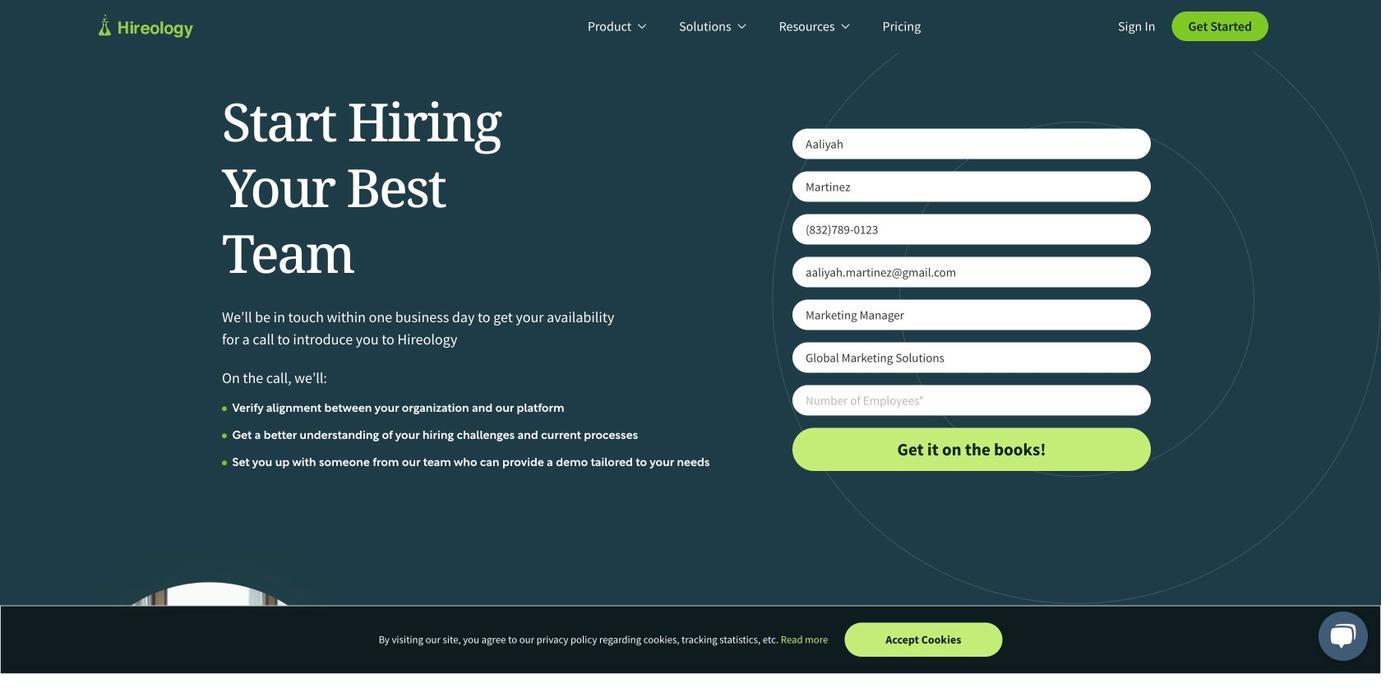 Task type: describe. For each thing, give the bounding box(es) containing it.
Job Title* text field
[[793, 300, 1151, 330]]

Last Name* text field
[[793, 171, 1151, 202]]

Company* text field
[[793, 342, 1151, 373]]

circle image
[[222, 407, 228, 412]]



Task type: vqa. For each thing, say whether or not it's contained in the screenshot.
circle icon
yes



Task type: locate. For each thing, give the bounding box(es) containing it.
0 vertical spatial circle image
[[222, 434, 228, 439]]

circle image
[[222, 434, 228, 439], [222, 461, 228, 466]]

chat widget region
[[1299, 595, 1382, 674]]

1 vertical spatial circle image
[[222, 461, 228, 466]]

2 circle image from the top
[[222, 461, 228, 466]]

First Name* text field
[[793, 129, 1151, 159]]

menu bar
[[411, 10, 1102, 43]]

None submit
[[793, 428, 1151, 471]]

1 circle image from the top
[[222, 434, 228, 439]]

Phone* telephone field
[[793, 214, 1151, 245]]

Business Email* email field
[[793, 257, 1151, 287]]

Number of Employees* number field
[[793, 385, 1151, 416]]



